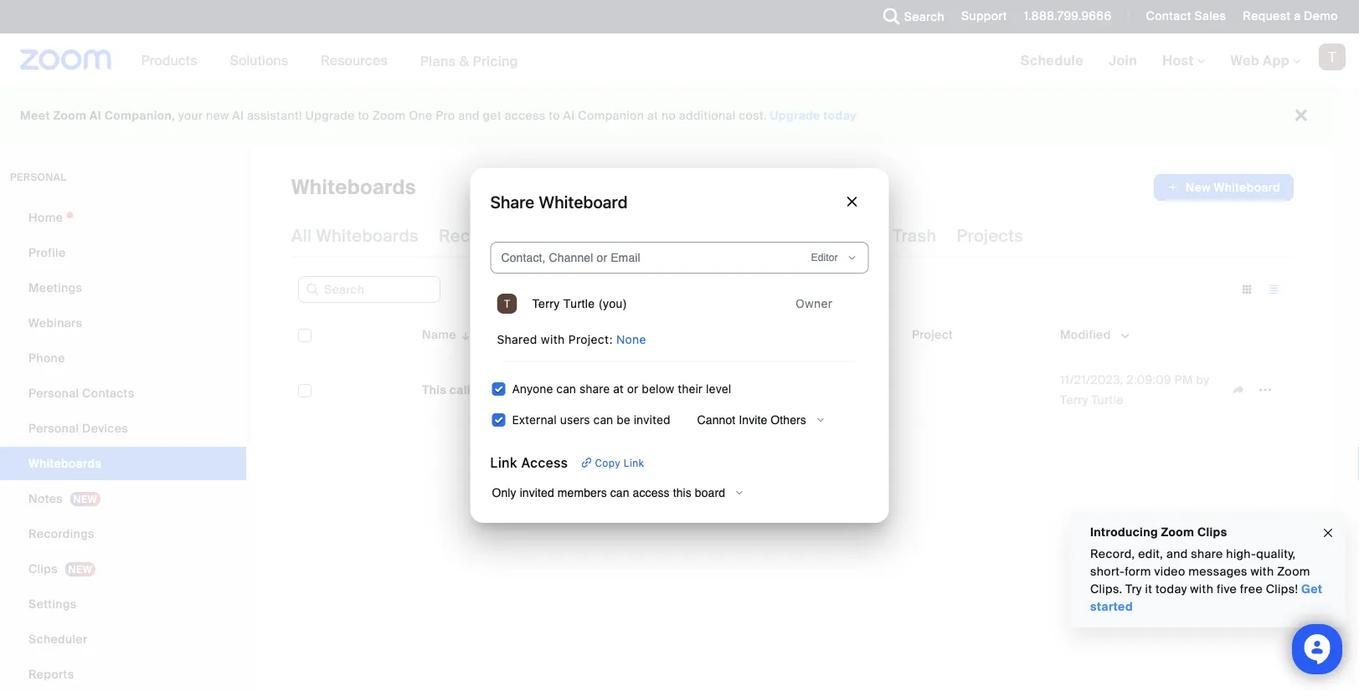Task type: vqa. For each thing, say whether or not it's contained in the screenshot.
manage my meeting tab control 'tab list'
no



Task type: locate. For each thing, give the bounding box(es) containing it.
request a demo link
[[1231, 0, 1360, 34], [1243, 8, 1339, 24]]

11/21/2023,
[[1060, 372, 1124, 388]]

meet zoom ai companion, your new ai assistant! upgrade to zoom one pro and get access to ai companion at no additional cost. upgrade today
[[20, 108, 857, 124]]

2 personal from the top
[[28, 421, 79, 436]]

1 vertical spatial and
[[1167, 547, 1188, 562]]

reports link
[[0, 658, 246, 692]]

and left get
[[458, 108, 480, 124]]

high-
[[1227, 547, 1257, 562]]

0 horizontal spatial terry
[[532, 297, 560, 311]]

1 horizontal spatial today
[[1156, 582, 1187, 598]]

link up only
[[490, 455, 518, 471]]

permission element
[[805, 248, 865, 268]]

personal contacts link
[[0, 377, 246, 410]]

0 vertical spatial personal
[[28, 386, 79, 401]]

2 ai from the left
[[232, 108, 244, 124]]

meetings
[[28, 280, 82, 296]]

1 vertical spatial terry
[[1060, 392, 1089, 408]]

0 horizontal spatial upgrade
[[305, 108, 355, 124]]

terry turtle (you)
[[532, 297, 627, 311]]

and
[[458, 108, 480, 124], [1167, 547, 1188, 562]]

zoom inside the record, edit, and share high-quality, short-form video messages with zoom clips. try it today with five free clips!
[[1278, 565, 1311, 580]]

pm
[[1175, 372, 1193, 388]]

2 vertical spatial can
[[610, 487, 630, 500]]

application
[[292, 313, 1307, 436], [655, 377, 751, 403]]

users
[[560, 413, 590, 427]]

0 horizontal spatial and
[[458, 108, 480, 124]]

11/21/2023, 2:09:09 pm by terry turtle
[[1060, 372, 1210, 408]]

personal
[[10, 171, 67, 184]]

1 horizontal spatial and
[[1167, 547, 1188, 562]]

only
[[492, 487, 517, 500]]

additional
[[679, 108, 736, 124]]

share up external users can be invited
[[580, 382, 610, 396]]

1 personal from the top
[[28, 386, 79, 401]]

1 vertical spatial shared
[[497, 333, 538, 347]]

1 vertical spatial turtle
[[1092, 392, 1124, 408]]

can left be
[[594, 413, 613, 427]]

with inside tabs of all whiteboard page tab list
[[730, 225, 763, 247]]

a right for
[[500, 382, 507, 398]]

0 vertical spatial terry
[[532, 297, 560, 311]]

0 horizontal spatial today
[[824, 108, 857, 124]]

terry down 11/21/2023,
[[1060, 392, 1089, 408]]

share up messages
[[1191, 547, 1224, 562]]

0 horizontal spatial ai
[[89, 108, 101, 124]]

1 horizontal spatial clips
[[1198, 525, 1228, 540]]

personal down phone
[[28, 386, 79, 401]]

access left "this"
[[633, 487, 670, 500]]

link
[[490, 455, 518, 471], [624, 457, 645, 469]]

this
[[422, 382, 447, 398]]

my whiteboards
[[517, 225, 647, 247]]

1 vertical spatial access
[[633, 487, 670, 500]]

share whiteboard
[[490, 192, 628, 212]]

1 horizontal spatial upgrade
[[770, 108, 821, 124]]

0 horizontal spatial to
[[358, 108, 369, 124]]

zoom left one
[[373, 108, 406, 124]]

banner
[[0, 34, 1360, 88]]

clips!
[[1266, 582, 1299, 598]]

0 vertical spatial today
[[824, 108, 857, 124]]

1 to from the left
[[358, 108, 369, 124]]

1 vertical spatial invited
[[520, 487, 554, 500]]

at left "or"
[[613, 382, 624, 396]]

demo
[[1304, 8, 1339, 24]]

invited down access
[[520, 487, 554, 500]]

pricing
[[473, 52, 518, 70]]

Contact, Channel or Email text field
[[495, 245, 778, 271]]

link right copy
[[624, 457, 645, 469]]

profile link
[[0, 236, 246, 270]]

1 horizontal spatial shared
[[667, 225, 725, 247]]

(you)
[[599, 297, 627, 311]]

grid mode, not selected image
[[1234, 282, 1261, 297]]

assistant!
[[247, 108, 302, 124]]

project
[[912, 327, 953, 343]]

clips up settings
[[28, 562, 58, 577]]

others
[[771, 414, 807, 427]]

2 horizontal spatial ai
[[563, 108, 575, 124]]

ai right new
[[232, 108, 244, 124]]

introducing
[[1091, 525, 1158, 540]]

today
[[824, 108, 857, 124], [1156, 582, 1187, 598]]

below
[[642, 382, 675, 396]]

1 horizontal spatial a
[[1294, 8, 1301, 24]]

1 vertical spatial share
[[1191, 547, 1224, 562]]

get started
[[1091, 582, 1323, 615]]

level
[[706, 382, 732, 396]]

0 vertical spatial share
[[580, 382, 610, 396]]

1 vertical spatial today
[[1156, 582, 1187, 598]]

try
[[1126, 582, 1142, 598]]

1 vertical spatial at
[[613, 382, 624, 396]]

0 vertical spatial turtle
[[564, 297, 595, 311]]

plans & pricing
[[420, 52, 518, 70]]

members
[[558, 487, 607, 500]]

none button
[[616, 332, 646, 348]]

0 horizontal spatial shared
[[497, 333, 538, 347]]

their
[[678, 382, 703, 396]]

meet zoom ai companion, footer
[[0, 87, 1334, 145]]

0 vertical spatial at
[[647, 108, 659, 124]]

terry up shared with project: none
[[532, 297, 560, 311]]

list mode, selected image
[[1261, 282, 1287, 297]]

clips
[[1198, 525, 1228, 540], [28, 562, 58, 577]]

cell down project
[[906, 387, 1054, 394]]

and up video
[[1167, 547, 1188, 562]]

whiteboards
[[292, 175, 416, 201], [316, 225, 419, 247], [545, 225, 647, 247]]

application containing name
[[292, 313, 1307, 436]]

application down owner
[[292, 313, 1307, 436]]

recordings
[[28, 526, 94, 542]]

phone link
[[0, 342, 246, 375]]

support link
[[949, 0, 1012, 34], [962, 8, 1008, 24]]

0 horizontal spatial turtle
[[564, 297, 595, 311]]

1 horizontal spatial terry
[[1060, 392, 1089, 408]]

0 horizontal spatial at
[[613, 382, 624, 396]]

parade
[[510, 382, 551, 398]]

a left demo
[[1294, 8, 1301, 24]]

with left the me
[[730, 225, 763, 247]]

clips up high-
[[1198, 525, 1228, 540]]

request
[[1243, 8, 1291, 24]]

1 vertical spatial clips
[[28, 562, 58, 577]]

today inside meet zoom ai companion, footer
[[824, 108, 857, 124]]

clips inside "link"
[[28, 562, 58, 577]]

0 horizontal spatial access
[[505, 108, 546, 124]]

zoom logo image
[[20, 49, 112, 70]]

1 horizontal spatial access
[[633, 487, 670, 500]]

1 horizontal spatial turtle
[[1092, 392, 1124, 408]]

to left companion
[[549, 108, 560, 124]]

schedule
[[1021, 52, 1084, 69]]

contact sales link up join
[[1134, 0, 1231, 34]]

plans
[[420, 52, 456, 70]]

shared up owner list item
[[667, 225, 725, 247]]

meetings navigation
[[1008, 34, 1360, 88]]

invited right be
[[634, 413, 671, 427]]

1 vertical spatial personal
[[28, 421, 79, 436]]

devices
[[82, 421, 128, 436]]

contact sales link up 'meetings' navigation
[[1146, 8, 1227, 24]]

product information navigation
[[129, 34, 531, 88]]

to left one
[[358, 108, 369, 124]]

0 horizontal spatial invited
[[520, 487, 554, 500]]

0 horizontal spatial a
[[500, 382, 507, 398]]

1 upgrade from the left
[[305, 108, 355, 124]]

1 horizontal spatial ai
[[232, 108, 244, 124]]

shared up anyone
[[497, 333, 538, 347]]

terry inside owner list item
[[532, 297, 560, 311]]

1.888.799.9666 button
[[1012, 0, 1116, 34], [1024, 8, 1112, 24]]

invited inside only invited members can access this board popup button
[[520, 487, 554, 500]]

access right get
[[505, 108, 546, 124]]

upgrade today link
[[770, 108, 857, 124]]

terry
[[532, 297, 560, 311], [1060, 392, 1089, 408]]

1 ai from the left
[[89, 108, 101, 124]]

shared inside tabs of all whiteboard page tab list
[[667, 225, 725, 247]]

turtle left the (you)
[[564, 297, 595, 311]]

0 vertical spatial and
[[458, 108, 480, 124]]

ai left companion
[[563, 108, 575, 124]]

quality,
[[1257, 547, 1296, 562]]

upgrade down the product information navigation
[[305, 108, 355, 124]]

1 vertical spatial a
[[500, 382, 507, 398]]

this calls for a parade
[[422, 382, 551, 398]]

personal for personal contacts
[[28, 386, 79, 401]]

can
[[557, 382, 576, 396], [594, 413, 613, 427], [610, 487, 630, 500]]

at
[[647, 108, 659, 124], [613, 382, 624, 396]]

clips.
[[1091, 582, 1123, 598]]

terry inside 11/21/2023, 2:09:09 pm by terry turtle
[[1060, 392, 1089, 408]]

upgrade right cost.
[[770, 108, 821, 124]]

1 horizontal spatial share
[[1191, 547, 1224, 562]]

ai
[[89, 108, 101, 124], [232, 108, 244, 124], [563, 108, 575, 124]]

0 horizontal spatial clips
[[28, 562, 58, 577]]

a
[[1294, 8, 1301, 24], [500, 382, 507, 398]]

1 horizontal spatial at
[[647, 108, 659, 124]]

can down copy link
[[610, 487, 630, 500]]

personal down 'personal contacts'
[[28, 421, 79, 436]]

2:09:09
[[1127, 372, 1172, 388]]

cell left "this"
[[322, 368, 402, 413]]

0 horizontal spatial share
[[580, 382, 610, 396]]

editor button
[[805, 248, 865, 268]]

zoom up 'clips!'
[[1278, 565, 1311, 580]]

at left no
[[647, 108, 659, 124]]

at inside meet zoom ai companion, footer
[[647, 108, 659, 124]]

turtle down 11/21/2023,
[[1092, 392, 1124, 408]]

free
[[1240, 582, 1263, 598]]

whiteboards up search text field at the left top of page
[[316, 225, 419, 247]]

for
[[480, 382, 497, 398]]

my
[[517, 225, 540, 247]]

settings
[[28, 597, 77, 612]]

0 vertical spatial shared
[[667, 225, 725, 247]]

schedule link
[[1008, 34, 1097, 87]]

owner list item
[[490, 284, 869, 324]]

ai left companion,
[[89, 108, 101, 124]]

0 vertical spatial access
[[505, 108, 546, 124]]

cell
[[322, 368, 402, 413], [906, 387, 1054, 394]]

can up 'users'
[[557, 382, 576, 396]]

support
[[962, 8, 1008, 24]]

whiteboards down whiteboard
[[545, 225, 647, 247]]

editor
[[811, 252, 838, 264]]

companion
[[578, 108, 644, 124]]

trash
[[893, 225, 937, 247]]

1 horizontal spatial link
[[624, 457, 645, 469]]

recent
[[439, 225, 497, 247]]

0 vertical spatial invited
[[634, 413, 671, 427]]

can inside popup button
[[610, 487, 630, 500]]

1 horizontal spatial to
[[549, 108, 560, 124]]



Task type: describe. For each thing, give the bounding box(es) containing it.
access inside meet zoom ai companion, footer
[[505, 108, 546, 124]]

invite
[[739, 414, 768, 427]]

shared with me
[[667, 225, 792, 247]]

turtle inside owner list item
[[564, 297, 595, 311]]

personal devices
[[28, 421, 128, 436]]

get
[[1302, 582, 1323, 598]]

starred
[[812, 225, 873, 247]]

no
[[662, 108, 676, 124]]

this calls for a parade, modified at nov 21, 2023 by terry turtle, link, starred element
[[322, 368, 402, 413]]

name
[[422, 327, 456, 343]]

profile
[[28, 245, 66, 261]]

Search text field
[[298, 276, 441, 303]]

zoom right meet
[[53, 108, 86, 124]]

all
[[292, 225, 312, 247]]

or
[[627, 382, 639, 396]]

join link
[[1097, 34, 1150, 87]]

today inside the record, edit, and share high-quality, short-form video messages with zoom clips. try it today with five free clips!
[[1156, 582, 1187, 598]]

form
[[1125, 565, 1152, 580]]

get
[[483, 108, 502, 124]]

modified
[[1060, 327, 1111, 343]]

meetings link
[[0, 271, 246, 305]]

calls
[[450, 382, 477, 398]]

owner
[[796, 297, 833, 311]]

close image
[[1322, 524, 1335, 543]]

1 horizontal spatial cell
[[906, 387, 1054, 394]]

webinars
[[28, 315, 82, 331]]

with down messages
[[1191, 582, 1214, 598]]

only invited members can access this board
[[492, 487, 726, 500]]

with up free
[[1251, 565, 1274, 580]]

new
[[206, 108, 229, 124]]

copy link button
[[575, 453, 651, 473]]

five
[[1217, 582, 1237, 598]]

1 horizontal spatial invited
[[634, 413, 671, 427]]

all whiteboards
[[292, 225, 419, 247]]

scheduler link
[[0, 623, 246, 657]]

external
[[512, 413, 557, 427]]

0 horizontal spatial link
[[490, 455, 518, 471]]

clips link
[[0, 553, 246, 586]]

sales
[[1195, 8, 1227, 24]]

0 vertical spatial can
[[557, 382, 576, 396]]

3 ai from the left
[[563, 108, 575, 124]]

shared for shared with me
[[667, 225, 725, 247]]

2 to from the left
[[549, 108, 560, 124]]

and inside the record, edit, and share high-quality, short-form video messages with zoom clips. try it today with five free clips!
[[1167, 547, 1188, 562]]

introducing zoom clips
[[1091, 525, 1228, 540]]

2 upgrade from the left
[[770, 108, 821, 124]]

me
[[767, 225, 792, 247]]

copy link
[[595, 457, 645, 469]]

cost.
[[739, 108, 767, 124]]

turtle inside 11/21/2023, 2:09:09 pm by terry turtle
[[1092, 392, 1124, 408]]

copy
[[595, 457, 621, 469]]

get started link
[[1091, 582, 1323, 615]]

contact
[[1146, 8, 1192, 24]]

cannot
[[697, 414, 736, 427]]

only invited members can access this board button
[[490, 483, 752, 503]]

pro
[[436, 108, 455, 124]]

record,
[[1091, 547, 1135, 562]]

contacts
[[82, 386, 134, 401]]

your
[[178, 108, 203, 124]]

personal devices link
[[0, 412, 246, 446]]

video
[[1155, 565, 1186, 580]]

by
[[1197, 372, 1210, 388]]

external users can be invited
[[512, 413, 671, 427]]

none
[[616, 333, 646, 347]]

personal menu menu
[[0, 201, 246, 692]]

webinars link
[[0, 307, 246, 340]]

recordings link
[[0, 518, 246, 551]]

shared with project: none
[[497, 333, 646, 347]]

anyone can share at or below their level
[[512, 382, 732, 396]]

with left project:
[[541, 333, 565, 347]]

contact sales
[[1146, 8, 1227, 24]]

tabs of all whiteboard page tab list
[[292, 214, 1024, 258]]

scheduler
[[28, 632, 87, 648]]

whiteboards for all
[[316, 225, 419, 247]]

projects
[[957, 225, 1024, 247]]

home
[[28, 210, 63, 225]]

request a demo
[[1243, 8, 1339, 24]]

join
[[1109, 52, 1138, 69]]

messages
[[1189, 565, 1248, 580]]

whiteboards up all whiteboards on the left top of the page
[[292, 175, 416, 201]]

link access
[[490, 455, 568, 471]]

arrow down image
[[456, 325, 472, 345]]

link inside button
[[624, 457, 645, 469]]

0 vertical spatial clips
[[1198, 525, 1228, 540]]

one
[[409, 108, 433, 124]]

shared for shared with project: none
[[497, 333, 538, 347]]

be
[[617, 413, 631, 427]]

zoom up edit,
[[1161, 525, 1195, 540]]

companion,
[[104, 108, 175, 124]]

whiteboards for my
[[545, 225, 647, 247]]

edit,
[[1139, 547, 1164, 562]]

this
[[673, 487, 692, 500]]

0 vertical spatial a
[[1294, 8, 1301, 24]]

1 vertical spatial can
[[594, 413, 613, 427]]

application up cannot
[[655, 377, 751, 403]]

0 horizontal spatial cell
[[322, 368, 402, 413]]

personal for personal devices
[[28, 421, 79, 436]]

cannot invite others button
[[691, 410, 833, 431]]

anyone
[[512, 382, 553, 396]]

share inside the record, edit, and share high-quality, short-form video messages with zoom clips. try it today with five free clips!
[[1191, 547, 1224, 562]]

cannot invite others
[[697, 414, 807, 427]]

banner containing schedule
[[0, 34, 1360, 88]]

reports
[[28, 667, 74, 683]]

access inside only invited members can access this board popup button
[[633, 487, 670, 500]]

and inside meet zoom ai companion, footer
[[458, 108, 480, 124]]

share
[[490, 192, 535, 212]]

settings link
[[0, 588, 246, 622]]



